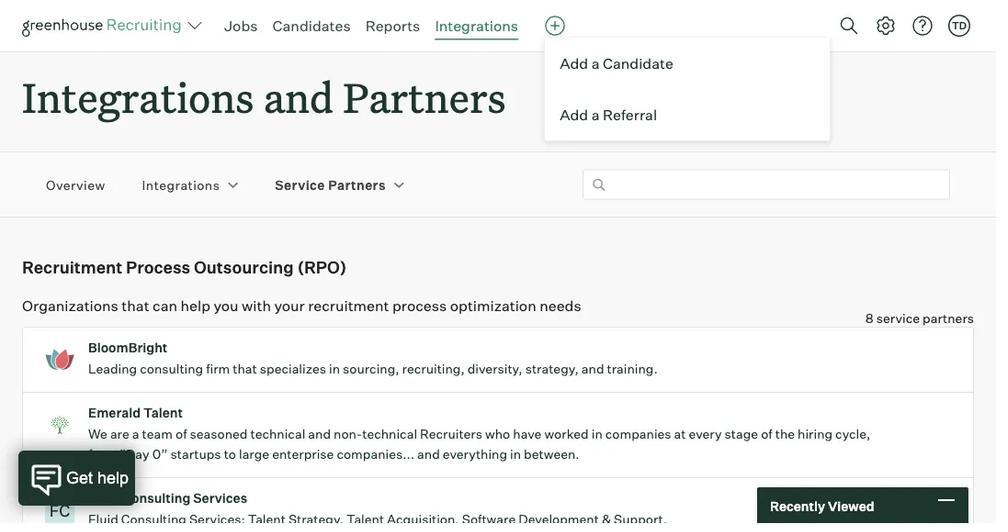 Task type: describe. For each thing, give the bounding box(es) containing it.
integrations for the left integrations link
[[142, 177, 220, 193]]

1 horizontal spatial integrations link
[[435, 17, 518, 35]]

service partners link
[[275, 176, 386, 194]]

startups
[[170, 447, 221, 463]]

help
[[181, 297, 210, 315]]

0 horizontal spatial that
[[122, 297, 149, 315]]

8 service partners
[[865, 311, 974, 327]]

recruitment
[[22, 257, 123, 278]]

bloombright
[[88, 340, 168, 356]]

leading
[[88, 361, 137, 377]]

companies...
[[337, 447, 414, 463]]

"day
[[119, 447, 149, 463]]

recruiters
[[420, 427, 482, 443]]

everything
[[443, 447, 507, 463]]

outsourcing
[[194, 257, 294, 278]]

a for referral
[[591, 106, 600, 124]]

needs
[[540, 297, 581, 315]]

process
[[392, 297, 447, 315]]

at
[[674, 427, 686, 443]]

with
[[242, 297, 271, 315]]

fc
[[49, 501, 70, 521]]

add a candidate link
[[545, 38, 830, 89]]

and down candidates
[[263, 70, 334, 124]]

between.
[[524, 447, 580, 463]]

integrations and partners
[[22, 70, 506, 124]]

sourcing,
[[343, 361, 399, 377]]

overview
[[46, 177, 105, 193]]

recently
[[770, 498, 825, 514]]

td menu
[[544, 37, 831, 142]]

organizations
[[22, 297, 118, 315]]

team
[[142, 427, 173, 443]]

1 technical from the left
[[250, 427, 305, 443]]

and down recruiters
[[417, 447, 440, 463]]

the
[[775, 427, 795, 443]]

you
[[214, 297, 239, 315]]

and up enterprise
[[308, 427, 331, 443]]

add for add a candidate
[[560, 54, 588, 73]]

referral
[[603, 106, 657, 124]]

are
[[110, 427, 129, 443]]

service
[[275, 177, 325, 193]]

1 vertical spatial partners
[[328, 177, 386, 193]]

0 vertical spatial partners
[[343, 70, 506, 124]]

a inside emerald talent we are a team of seasoned technical and non-technical recruiters who have worked in companies at every stage of the hiring cycle, from "day 0" startups to large enterprise companies... and everything in between.
[[132, 427, 139, 443]]

large
[[239, 447, 269, 463]]

to
[[224, 447, 236, 463]]

non-
[[334, 427, 362, 443]]

partners
[[923, 311, 974, 327]]

bloombright leading consulting firm that specializes in sourcing, recruiting, diversity, strategy, and training.
[[88, 340, 658, 377]]

add a candidate
[[560, 54, 673, 73]]

emerald talent we are a team of seasoned technical and non-technical recruiters who have worked in companies at every stage of the hiring cycle, from "day 0" startups to large enterprise companies... and everything in between.
[[88, 405, 870, 463]]

fluid
[[88, 491, 120, 507]]

a for candidate
[[591, 54, 600, 73]]

companies
[[605, 427, 671, 443]]

0 horizontal spatial integrations link
[[142, 176, 220, 194]]

stage
[[725, 427, 758, 443]]

2 horizontal spatial in
[[592, 427, 603, 443]]

talent
[[143, 405, 183, 422]]

jobs
[[224, 17, 258, 35]]

service partners
[[275, 177, 386, 193]]

2 technical from the left
[[362, 427, 417, 443]]

specializes
[[260, 361, 326, 377]]

reports
[[365, 17, 420, 35]]

fluid consulting services
[[88, 491, 247, 507]]

search image
[[838, 15, 860, 37]]

seasoned
[[190, 427, 248, 443]]

8
[[865, 311, 874, 327]]



Task type: locate. For each thing, give the bounding box(es) containing it.
None text field
[[583, 170, 950, 200]]

configure image
[[875, 15, 897, 37]]

from
[[88, 447, 116, 463]]

1 of from the left
[[176, 427, 187, 443]]

integrations link
[[435, 17, 518, 35], [142, 176, 220, 194]]

2 vertical spatial integrations
[[142, 177, 220, 193]]

process
[[126, 257, 190, 278]]

partners down the reports
[[343, 70, 506, 124]]

integrations link up recruitment process outsourcing (rpo)
[[142, 176, 220, 194]]

1 vertical spatial integrations link
[[142, 176, 220, 194]]

integrations down 'greenhouse recruiting' image
[[22, 70, 254, 124]]

1 vertical spatial integrations
[[22, 70, 254, 124]]

strategy,
[[525, 361, 579, 377]]

that
[[122, 297, 149, 315], [233, 361, 257, 377]]

add inside add a candidate "link"
[[560, 54, 588, 73]]

add a referral
[[560, 106, 657, 124]]

0 horizontal spatial in
[[329, 361, 340, 377]]

consulting
[[140, 361, 203, 377]]

consulting
[[122, 491, 191, 507]]

of
[[176, 427, 187, 443], [761, 427, 773, 443]]

services
[[193, 491, 247, 507]]

1 vertical spatial a
[[591, 106, 600, 124]]

a inside "link"
[[591, 54, 600, 73]]

a left "candidate"
[[591, 54, 600, 73]]

in right the worked
[[592, 427, 603, 443]]

that right 'firm'
[[233, 361, 257, 377]]

that inside bloombright leading consulting firm that specializes in sourcing, recruiting, diversity, strategy, and training.
[[233, 361, 257, 377]]

1 add from the top
[[560, 54, 588, 73]]

a left referral
[[591, 106, 600, 124]]

organizations that can help you with your recruitment process optimization needs
[[22, 297, 581, 315]]

candidates link
[[272, 17, 351, 35]]

integrations up recruitment process outsourcing (rpo)
[[142, 177, 220, 193]]

td
[[952, 19, 967, 32]]

firm
[[206, 361, 230, 377]]

partners
[[343, 70, 506, 124], [328, 177, 386, 193]]

0 horizontal spatial technical
[[250, 427, 305, 443]]

1 horizontal spatial technical
[[362, 427, 417, 443]]

hiring
[[798, 427, 833, 443]]

0 vertical spatial integrations link
[[435, 17, 518, 35]]

1 vertical spatial in
[[592, 427, 603, 443]]

2 vertical spatial a
[[132, 427, 139, 443]]

2 vertical spatial in
[[510, 447, 521, 463]]

worked
[[544, 427, 589, 443]]

add a referral link
[[545, 89, 830, 141]]

integrations for integrations and partners
[[22, 70, 254, 124]]

integrations
[[435, 17, 518, 35], [22, 70, 254, 124], [142, 177, 220, 193]]

optimization
[[450, 297, 536, 315]]

td button
[[948, 15, 970, 37]]

in down have
[[510, 447, 521, 463]]

technical up large
[[250, 427, 305, 443]]

recruitment process outsourcing (rpo)
[[22, 257, 347, 278]]

recruitment
[[308, 297, 389, 315]]

can
[[153, 297, 177, 315]]

td button
[[945, 11, 974, 40]]

diversity,
[[468, 361, 523, 377]]

add
[[560, 54, 588, 73], [560, 106, 588, 124]]

0 vertical spatial in
[[329, 361, 340, 377]]

greenhouse recruiting image
[[22, 15, 187, 37]]

a
[[591, 54, 600, 73], [591, 106, 600, 124], [132, 427, 139, 443]]

have
[[513, 427, 542, 443]]

and left the training.
[[582, 361, 604, 377]]

a right are
[[132, 427, 139, 443]]

in
[[329, 361, 340, 377], [592, 427, 603, 443], [510, 447, 521, 463]]

who
[[485, 427, 510, 443]]

0 vertical spatial integrations
[[435, 17, 518, 35]]

candidates
[[272, 17, 351, 35]]

reports link
[[365, 17, 420, 35]]

add up the add a referral
[[560, 54, 588, 73]]

integrations link right the reports
[[435, 17, 518, 35]]

viewed
[[828, 498, 874, 514]]

2 of from the left
[[761, 427, 773, 443]]

in left sourcing,
[[329, 361, 340, 377]]

0 horizontal spatial of
[[176, 427, 187, 443]]

overview link
[[46, 176, 105, 194]]

technical
[[250, 427, 305, 443], [362, 427, 417, 443]]

add left referral
[[560, 106, 588, 124]]

cycle,
[[835, 427, 870, 443]]

recruiting,
[[402, 361, 465, 377]]

of left the
[[761, 427, 773, 443]]

your
[[274, 297, 305, 315]]

we
[[88, 427, 107, 443]]

emerald
[[88, 405, 141, 422]]

2 add from the top
[[560, 106, 588, 124]]

technical up companies...
[[362, 427, 417, 443]]

0 vertical spatial add
[[560, 54, 588, 73]]

integrations for the right integrations link
[[435, 17, 518, 35]]

candidate
[[603, 54, 673, 73]]

every
[[689, 427, 722, 443]]

recently viewed
[[770, 498, 874, 514]]

1 horizontal spatial that
[[233, 361, 257, 377]]

1 vertical spatial that
[[233, 361, 257, 377]]

1 vertical spatial add
[[560, 106, 588, 124]]

0"
[[152, 447, 168, 463]]

training.
[[607, 361, 658, 377]]

that left can
[[122, 297, 149, 315]]

1 horizontal spatial in
[[510, 447, 521, 463]]

in inside bloombright leading consulting firm that specializes in sourcing, recruiting, diversity, strategy, and training.
[[329, 361, 340, 377]]

integrations right the reports
[[435, 17, 518, 35]]

add for add a referral
[[560, 106, 588, 124]]

partners right service
[[328, 177, 386, 193]]

of right team
[[176, 427, 187, 443]]

enterprise
[[272, 447, 334, 463]]

0 vertical spatial that
[[122, 297, 149, 315]]

and
[[263, 70, 334, 124], [582, 361, 604, 377], [308, 427, 331, 443], [417, 447, 440, 463]]

(rpo)
[[297, 257, 347, 278]]

service
[[876, 311, 920, 327]]

jobs link
[[224, 17, 258, 35]]

1 horizontal spatial of
[[761, 427, 773, 443]]

and inside bloombright leading consulting firm that specializes in sourcing, recruiting, diversity, strategy, and training.
[[582, 361, 604, 377]]

0 vertical spatial a
[[591, 54, 600, 73]]



Task type: vqa. For each thing, say whether or not it's contained in the screenshot.
"to" to the left
no



